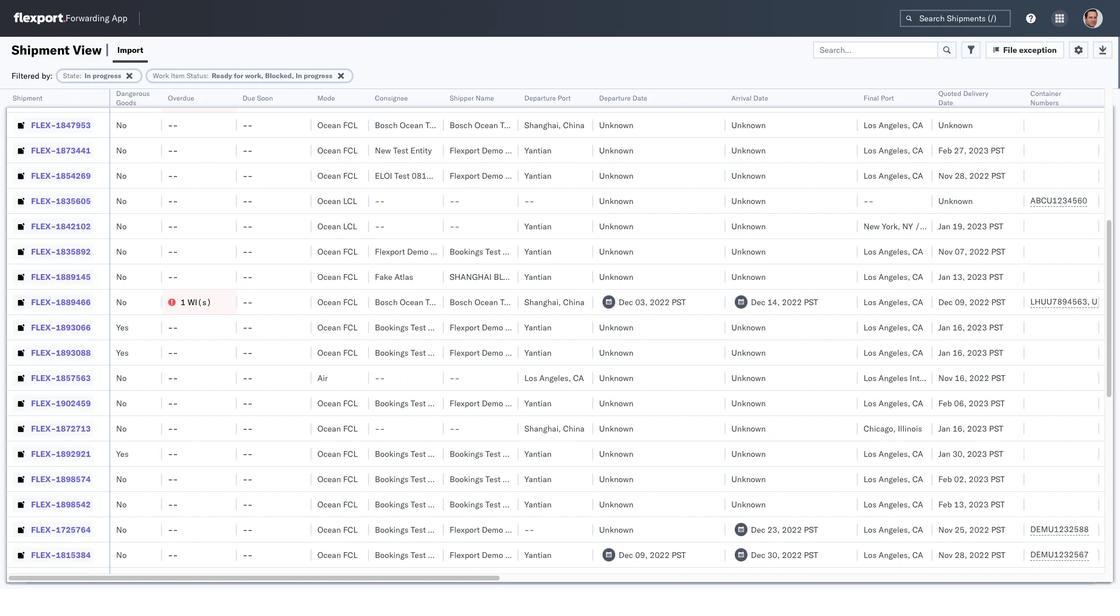 Task type: vqa. For each thing, say whether or not it's contained in the screenshot.
the 'FLEX-1872713'
yes



Task type: locate. For each thing, give the bounding box(es) containing it.
exception
[[1019, 45, 1057, 55]]

flex- up flex-1873441 button
[[31, 120, 56, 130]]

8 yantian from the top
[[524, 398, 552, 409]]

15 no from the top
[[116, 525, 127, 535]]

2 lcl from the top
[[343, 221, 357, 231]]

1893088
[[56, 348, 91, 358]]

pst for flex-1898574
[[991, 474, 1005, 484]]

quoted delivery date
[[938, 89, 989, 107]]

consignee for flex-1898542
[[428, 499, 467, 510]]

angeles, for flex-1847953
[[879, 120, 910, 130]]

0 vertical spatial shipment
[[12, 42, 70, 58]]

8 fcl from the top
[[343, 322, 358, 333]]

lcl
[[343, 196, 357, 206], [343, 221, 357, 231]]

flex-1842102
[[31, 221, 91, 231]]

flex-1902459
[[31, 398, 91, 409]]

2023 for flex-1893066
[[967, 322, 987, 333]]

yes
[[116, 322, 129, 333], [116, 348, 129, 358], [116, 449, 129, 459]]

16, up 06,
[[955, 373, 967, 383]]

flex-1854269 button
[[13, 168, 93, 184]]

1 vertical spatial 13,
[[954, 499, 967, 510]]

1 horizontal spatial 30,
[[953, 449, 965, 459]]

work,
[[245, 71, 263, 80]]

9 fcl from the top
[[343, 348, 358, 358]]

7 yantian from the top
[[524, 348, 552, 358]]

3 shanghai, from the top
[[524, 424, 561, 434]]

2 ocean lcl from the top
[[317, 221, 357, 231]]

ocean lcl
[[317, 196, 357, 206], [317, 221, 357, 231]]

flexport demo shipper co. for 1725764
[[450, 525, 547, 535]]

flex- down flex-1873441 button
[[31, 170, 56, 181]]

los
[[864, 95, 877, 105], [864, 120, 877, 130], [864, 145, 877, 156], [864, 170, 877, 181], [864, 246, 877, 257], [864, 272, 877, 282], [864, 297, 877, 307], [864, 322, 877, 333], [864, 348, 877, 358], [524, 373, 537, 383], [864, 373, 877, 383], [864, 398, 877, 409], [864, 449, 877, 459], [864, 474, 877, 484], [864, 499, 877, 510], [864, 525, 877, 535], [864, 550, 877, 560]]

4 no from the top
[[116, 170, 127, 181]]

flex- down flex-1902459 button
[[31, 424, 56, 434]]

shipper name
[[450, 94, 494, 102]]

1 vertical spatial shipment
[[13, 94, 43, 102]]

1 horizontal spatial dec 09, 2022 pst
[[938, 297, 1006, 307]]

bosch up new test entity
[[375, 120, 398, 130]]

ocean fcl for flex-1889466
[[317, 297, 358, 307]]

1 yes from the top
[[116, 322, 129, 333]]

demo for 1854269
[[482, 170, 503, 181]]

2 fcl from the top
[[343, 120, 358, 130]]

2 port from the left
[[881, 94, 894, 102]]

13 ocean fcl from the top
[[317, 474, 358, 484]]

5 fcl from the top
[[343, 246, 358, 257]]

3 bookings test shipper china from the top
[[450, 499, 555, 510]]

shipper inside button
[[450, 94, 474, 102]]

flex- for 1854269
[[31, 170, 56, 181]]

2 28, from the top
[[955, 550, 967, 560]]

2 vertical spatial bookings test shipper china
[[450, 499, 555, 510]]

bosch down shipper name
[[450, 120, 472, 130]]

flex- up "flex-1725764" button
[[31, 499, 56, 510]]

flex-1892921
[[31, 449, 91, 459]]

0 vertical spatial 1
[[181, 95, 186, 105]]

ocean fcl for flex-1898542
[[317, 499, 358, 510]]

nov left 05,
[[751, 95, 765, 105]]

Search... text field
[[813, 41, 938, 58]]

3 shanghai, china from the top
[[524, 424, 585, 434]]

1 ocean fcl from the top
[[317, 95, 358, 105]]

1 port from the left
[[558, 94, 571, 102]]

test
[[425, 95, 441, 105], [500, 95, 515, 105], [425, 120, 441, 130], [500, 120, 515, 130], [393, 145, 408, 156], [394, 170, 410, 181], [485, 246, 501, 257], [425, 297, 441, 307], [500, 297, 515, 307], [411, 322, 426, 333], [411, 348, 426, 358], [411, 398, 426, 409], [411, 449, 426, 459], [485, 449, 501, 459], [411, 474, 426, 484], [485, 474, 501, 484], [411, 499, 426, 510], [485, 499, 501, 510], [411, 525, 426, 535], [411, 550, 426, 560]]

2023 for flex-1893088
[[967, 348, 987, 358]]

date inside departure date button
[[633, 94, 647, 102]]

nov 28, 2022 pst for eloi test 081801
[[938, 170, 1006, 181]]

container numbers button
[[1025, 87, 1088, 108]]

30, down 23,
[[767, 550, 780, 560]]

demo for 1893088
[[482, 348, 503, 358]]

0 vertical spatial lcl
[[343, 196, 357, 206]]

in right blocked,
[[296, 71, 302, 80]]

bosch down shanghai on the top
[[450, 297, 472, 307]]

filtered
[[12, 70, 39, 81]]

nov left '25,'
[[938, 525, 953, 535]]

numbers
[[1030, 98, 1059, 107]]

1 vertical spatial dec 09, 2022 pst
[[619, 550, 686, 560]]

flex- up flex-1889466 button
[[31, 272, 56, 282]]

0 vertical spatial nov 28, 2022 pst
[[938, 170, 1006, 181]]

1 yantian from the top
[[524, 145, 552, 156]]

5 ocean fcl from the top
[[317, 246, 358, 257]]

quoted
[[938, 89, 961, 98]]

2 resize handle column header from the left
[[148, 89, 162, 589]]

jan for flex-1842102
[[938, 221, 951, 231]]

departure right name
[[524, 94, 556, 102]]

new york, ny / newark, nj
[[864, 221, 964, 231]]

date inside "quoted delivery date"
[[938, 98, 953, 107]]

no for flex-1815384
[[116, 550, 127, 560]]

1 horizontal spatial departure
[[599, 94, 631, 102]]

16, down "jan 13, 2023 pst"
[[953, 322, 965, 333]]

9 no from the top
[[116, 297, 127, 307]]

: up the 1846748 at top left
[[79, 71, 82, 80]]

ocean lcl for yantian
[[317, 221, 357, 231]]

flex-1835605 button
[[13, 193, 93, 209]]

ocean
[[317, 95, 341, 105], [400, 95, 423, 105], [475, 95, 498, 105], [317, 120, 341, 130], [400, 120, 423, 130], [475, 120, 498, 130], [317, 145, 341, 156], [317, 170, 341, 181], [317, 196, 341, 206], [317, 221, 341, 231], [317, 246, 341, 257], [317, 272, 341, 282], [317, 297, 341, 307], [400, 297, 423, 307], [475, 297, 498, 307], [317, 322, 341, 333], [317, 348, 341, 358], [317, 398, 341, 409], [317, 424, 341, 434], [317, 449, 341, 459], [317, 474, 341, 484], [317, 499, 341, 510], [317, 525, 341, 535], [317, 550, 341, 560]]

1 fcl from the top
[[343, 95, 358, 105]]

flex- up the flex-1898542 'button'
[[31, 474, 56, 484]]

1898574
[[56, 474, 91, 484]]

fake
[[375, 272, 392, 282]]

feb
[[938, 145, 952, 156], [938, 398, 952, 409], [938, 474, 952, 484], [938, 499, 952, 510]]

wi(s)
[[188, 95, 211, 105], [188, 297, 211, 307]]

flex-1854269
[[31, 170, 91, 181]]

9 resize handle column header from the left
[[712, 89, 726, 589]]

: left ready on the left top
[[207, 71, 209, 80]]

2 flex- from the top
[[31, 120, 56, 130]]

pst for flex-1725764
[[991, 525, 1006, 535]]

2 vertical spatial yes
[[116, 449, 129, 459]]

16 no from the top
[[116, 550, 127, 560]]

feb for feb 27, 2023 pst
[[938, 145, 952, 156]]

4 flex- from the top
[[31, 170, 56, 181]]

flex-1847953 button
[[13, 117, 93, 133]]

flex-1846748
[[31, 95, 91, 105]]

progress
[[93, 71, 121, 80], [304, 71, 332, 80]]

19,
[[953, 221, 965, 231]]

2 vertical spatial jan 16, 2023 pst
[[938, 424, 1003, 434]]

container
[[1030, 89, 1061, 98]]

2 vertical spatial shanghai,
[[524, 424, 561, 434]]

3 no from the top
[[116, 145, 127, 156]]

Search Shipments (/) text field
[[900, 10, 1011, 27]]

7 resize handle column header from the left
[[505, 89, 519, 589]]

05,
[[767, 95, 780, 105]]

ca for flex-1893066
[[912, 322, 923, 333]]

0 horizontal spatial port
[[558, 94, 571, 102]]

name
[[476, 94, 494, 102]]

13 fcl from the top
[[343, 474, 358, 484]]

2 yes from the top
[[116, 348, 129, 358]]

1 vertical spatial wi(s)
[[188, 297, 211, 307]]

4 yantian from the top
[[524, 246, 552, 257]]

flex- up flex-1893088 button
[[31, 322, 56, 333]]

8 ocean fcl from the top
[[317, 322, 358, 333]]

fcl for flex-1893066
[[343, 322, 358, 333]]

flexport
[[450, 145, 480, 156], [450, 170, 480, 181], [375, 246, 405, 257], [450, 322, 480, 333], [450, 348, 480, 358], [450, 398, 480, 409], [450, 525, 480, 535], [450, 550, 480, 560]]

16, for flex-1872713
[[953, 424, 965, 434]]

2 jan 16, 2023 pst from the top
[[938, 348, 1003, 358]]

1 vertical spatial new
[[864, 221, 880, 231]]

forwarding
[[66, 13, 109, 24]]

demo for 1815384
[[482, 550, 503, 560]]

los angeles, ca for 1835892
[[864, 246, 923, 257]]

yes right 1893088
[[116, 348, 129, 358]]

ceau7522281, hlxu62
[[1030, 94, 1120, 105]]

ca for flex-1889145
[[912, 272, 923, 282]]

arrival date button
[[726, 91, 846, 103]]

1 horizontal spatial 09,
[[955, 297, 967, 307]]

1725764
[[56, 525, 91, 535]]

flex- down by:
[[31, 95, 56, 105]]

feb left the 02,
[[938, 474, 952, 484]]

2 vertical spatial shanghai, china
[[524, 424, 585, 434]]

17 flex- from the top
[[31, 499, 56, 510]]

1 vertical spatial jan 16, 2023 pst
[[938, 348, 1003, 358]]

ca for flex-1846748
[[912, 95, 923, 105]]

14 no from the top
[[116, 499, 127, 510]]

6 fcl from the top
[[343, 272, 358, 282]]

11 fcl from the top
[[343, 424, 358, 434]]

shipment inside button
[[13, 94, 43, 102]]

flexport demo shipper co. for 1893088
[[450, 348, 547, 358]]

shipment down the filtered
[[13, 94, 43, 102]]

3 feb from the top
[[938, 474, 952, 484]]

lcl for --
[[343, 196, 357, 206]]

1 feb from the top
[[938, 145, 952, 156]]

demo for 1902459
[[482, 398, 503, 409]]

7 flex- from the top
[[31, 246, 56, 257]]

0 vertical spatial shanghai, china
[[524, 120, 585, 130]]

co.
[[536, 145, 547, 156], [536, 170, 547, 181], [461, 246, 472, 257], [536, 322, 547, 333], [536, 348, 547, 358], [536, 398, 547, 409], [536, 525, 547, 535], [536, 550, 547, 560]]

10 ocean fcl from the top
[[317, 398, 358, 409]]

1 wi(s)
[[181, 95, 211, 105], [181, 297, 211, 307]]

6 ocean fcl from the top
[[317, 272, 358, 282]]

1 vertical spatial shanghai,
[[524, 297, 561, 307]]

1 vertical spatial 1
[[181, 297, 186, 307]]

7 no from the top
[[116, 246, 127, 257]]

flex- down "flex-1725764" button
[[31, 550, 56, 560]]

nov 28, 2022 pst down "nov 25, 2022 pst"
[[938, 550, 1006, 560]]

0 vertical spatial dec 09, 2022 pst
[[938, 297, 1006, 307]]

yantian for flex-1902459
[[524, 398, 552, 409]]

0 vertical spatial shanghai,
[[524, 120, 561, 130]]

1 departure from the left
[[524, 94, 556, 102]]

1 horizontal spatial :
[[207, 71, 209, 80]]

flex-1898574 button
[[13, 471, 93, 487]]

1 vertical spatial bookings test shipper china
[[450, 474, 555, 484]]

air
[[317, 373, 328, 383]]

4 ocean fcl from the top
[[317, 170, 358, 181]]

1 horizontal spatial date
[[753, 94, 768, 102]]

flex- for 1846748
[[31, 95, 56, 105]]

ca
[[912, 95, 923, 105], [912, 120, 923, 130], [912, 145, 923, 156], [912, 170, 923, 181], [912, 246, 923, 257], [912, 272, 923, 282], [912, 297, 923, 307], [912, 322, 923, 333], [912, 348, 923, 358], [573, 373, 584, 383], [912, 398, 923, 409], [912, 449, 923, 459], [912, 474, 923, 484], [912, 499, 923, 510], [912, 525, 923, 535], [912, 550, 923, 560]]

flex-1725764 button
[[13, 522, 93, 538]]

newark,
[[922, 221, 952, 231]]

11 no from the top
[[116, 398, 127, 409]]

angeles,
[[879, 95, 910, 105], [879, 120, 910, 130], [879, 145, 910, 156], [879, 170, 910, 181], [879, 246, 910, 257], [879, 272, 910, 282], [879, 297, 910, 307], [879, 322, 910, 333], [879, 348, 910, 358], [539, 373, 571, 383], [879, 398, 910, 409], [879, 449, 910, 459], [879, 474, 910, 484], [879, 499, 910, 510], [879, 525, 910, 535], [879, 550, 910, 560]]

2 1 wi(s) from the top
[[181, 297, 211, 307]]

resize handle column header for departure port
[[580, 89, 593, 589]]

0 vertical spatial 09,
[[955, 297, 967, 307]]

5 resize handle column header from the left
[[355, 89, 369, 589]]

ocean fcl for flex-1854269
[[317, 170, 358, 181]]

jan for flex-1892921
[[938, 449, 951, 459]]

flex- down flex-1857563 button
[[31, 398, 56, 409]]

0 vertical spatial 28,
[[955, 170, 967, 181]]

0 vertical spatial ocean lcl
[[317, 196, 357, 206]]

2 no from the top
[[116, 120, 127, 130]]

final port
[[864, 94, 894, 102]]

12 resize handle column header from the left
[[1011, 89, 1025, 589]]

progress up 'dangerous'
[[93, 71, 121, 80]]

15 fcl from the top
[[343, 525, 358, 535]]

los angeles, ca for 1892921
[[864, 449, 923, 459]]

nov for flex-1854269
[[938, 170, 953, 181]]

flex- up flex-1842102 button at the top left
[[31, 196, 56, 206]]

11 yantian from the top
[[524, 499, 552, 510]]

14 fcl from the top
[[343, 499, 358, 510]]

shanghai, china for dec
[[524, 297, 585, 307]]

1 vertical spatial 28,
[[955, 550, 967, 560]]

13, down the 02,
[[954, 499, 967, 510]]

12 flex- from the top
[[31, 373, 56, 383]]

1 vertical spatial lcl
[[343, 221, 357, 231]]

bosch ocean test
[[375, 95, 441, 105], [450, 95, 515, 105], [375, 120, 441, 130], [450, 120, 515, 130], [375, 297, 441, 307], [450, 297, 515, 307]]

2023 for flex-1872713
[[967, 424, 987, 434]]

flex- down flex-1847953 button
[[31, 145, 56, 156]]

flex- down flex-1889145 button
[[31, 297, 56, 307]]

resize handle column header for dangerous goods
[[148, 89, 162, 589]]

9 yantian from the top
[[524, 449, 552, 459]]

12 fcl from the top
[[343, 449, 358, 459]]

1892921
[[56, 449, 91, 459]]

1 1 wi(s) from the top
[[181, 95, 211, 105]]

flex-1898574
[[31, 474, 91, 484]]

flex-1893066 button
[[13, 319, 93, 336]]

1 vertical spatial nov 28, 2022 pst
[[938, 550, 1006, 560]]

0 horizontal spatial :
[[79, 71, 82, 80]]

0 vertical spatial 1 wi(s)
[[181, 95, 211, 105]]

2 yantian from the top
[[524, 170, 552, 181]]

0 horizontal spatial new
[[375, 145, 391, 156]]

flex- down flex-1893066 button on the left bottom
[[31, 348, 56, 358]]

nov for flex-1857563
[[938, 373, 953, 383]]

1 resize handle column header from the left
[[95, 89, 109, 589]]

3 yes from the top
[[116, 449, 129, 459]]

30, up the 02,
[[953, 449, 965, 459]]

flexport demo shipper co. for 1902459
[[450, 398, 547, 409]]

shipment
[[12, 42, 70, 58], [13, 94, 43, 102]]

0 horizontal spatial 30,
[[767, 550, 780, 560]]

shipment for shipment view
[[12, 42, 70, 58]]

port for departure port
[[558, 94, 571, 102]]

no for flex-1872713
[[116, 424, 127, 434]]

1 horizontal spatial in
[[296, 71, 302, 80]]

6 no from the top
[[116, 221, 127, 231]]

ca for flex-1873441
[[912, 145, 923, 156]]

0 horizontal spatial 09,
[[635, 550, 648, 560]]

co. for 1854269
[[536, 170, 547, 181]]

los angeles, ca for 1889466
[[864, 297, 923, 307]]

ocean for 1898574
[[317, 474, 341, 484]]

2 ocean fcl from the top
[[317, 120, 358, 130]]

nov down feb 27, 2023 pst in the right top of the page
[[938, 170, 953, 181]]

new up eloi
[[375, 145, 391, 156]]

flex-1835605
[[31, 196, 91, 206]]

pst
[[670, 95, 684, 105], [991, 145, 1005, 156], [991, 170, 1006, 181], [989, 221, 1003, 231], [991, 246, 1006, 257], [989, 272, 1003, 282], [672, 297, 686, 307], [804, 297, 818, 307], [992, 297, 1006, 307], [989, 322, 1003, 333], [989, 348, 1003, 358], [991, 373, 1006, 383], [991, 398, 1005, 409], [989, 424, 1003, 434], [989, 449, 1003, 459], [991, 474, 1005, 484], [991, 499, 1005, 510], [804, 525, 818, 535], [991, 525, 1006, 535], [672, 550, 686, 560], [804, 550, 818, 560], [991, 550, 1006, 560]]

new left york,
[[864, 221, 880, 231]]

angeles, for flex-1902459
[[879, 398, 910, 409]]

28, down 27,
[[955, 170, 967, 181]]

jan 16, 2023 pst for flex-1872713
[[938, 424, 1003, 434]]

0 horizontal spatial dec 09, 2022 pst
[[619, 550, 686, 560]]

flex-1893088
[[31, 348, 91, 358]]

no for flex-1854269
[[116, 170, 127, 181]]

flex- up flex-1815384 button
[[31, 525, 56, 535]]

jan 16, 2023 pst down "jan 13, 2023 pst"
[[938, 322, 1003, 333]]

yantian for flex-1873441
[[524, 145, 552, 156]]

ocean fcl for flex-1835892
[[317, 246, 358, 257]]

flex- for 1725764
[[31, 525, 56, 535]]

15 ocean fcl from the top
[[317, 525, 358, 535]]

file exception
[[1003, 45, 1057, 55]]

co. for 1873441
[[536, 145, 547, 156]]

13 resize handle column header from the left
[[1086, 89, 1099, 589]]

1 bookings test shipper china from the top
[[450, 449, 555, 459]]

1 vertical spatial yes
[[116, 348, 129, 358]]

11 resize handle column header from the left
[[919, 89, 933, 589]]

status
[[187, 71, 207, 80]]

0 vertical spatial wi(s)
[[188, 95, 211, 105]]

ocean fcl for flex-1847953
[[317, 120, 358, 130]]

28, down '25,'
[[955, 550, 967, 560]]

jan 16, 2023 pst for flex-1893088
[[938, 348, 1003, 358]]

shipment up by:
[[12, 42, 70, 58]]

0 vertical spatial new
[[375, 145, 391, 156]]

1 for 1846748
[[181, 95, 186, 105]]

nov left 07,
[[938, 246, 953, 257]]

flex- for 1815384
[[31, 550, 56, 560]]

in right state
[[85, 71, 91, 80]]

0 vertical spatial 30,
[[953, 449, 965, 459]]

flexport for 1725764
[[450, 525, 480, 535]]

0 horizontal spatial date
[[633, 94, 647, 102]]

1 vertical spatial 30,
[[767, 550, 780, 560]]

0 horizontal spatial in
[[85, 71, 91, 80]]

jan 16, 2023 pst up airport at the right bottom of page
[[938, 348, 1003, 358]]

fcl for flex-1889466
[[343, 297, 358, 307]]

0 horizontal spatial progress
[[93, 71, 121, 80]]

0 vertical spatial bookings test shipper china
[[450, 449, 555, 459]]

1 horizontal spatial progress
[[304, 71, 332, 80]]

-
[[243, 95, 248, 105], [248, 95, 253, 105], [168, 120, 173, 130], [173, 120, 178, 130], [243, 120, 248, 130], [248, 120, 253, 130], [168, 145, 173, 156], [173, 145, 178, 156], [243, 145, 248, 156], [248, 145, 253, 156], [168, 170, 173, 181], [173, 170, 178, 181], [243, 170, 248, 181], [248, 170, 253, 181], [168, 196, 173, 206], [173, 196, 178, 206], [243, 196, 248, 206], [248, 196, 253, 206], [375, 196, 380, 206], [380, 196, 385, 206], [450, 196, 455, 206], [455, 196, 460, 206], [524, 196, 529, 206], [529, 196, 534, 206], [864, 196, 869, 206], [869, 196, 874, 206], [168, 221, 173, 231], [173, 221, 178, 231], [243, 221, 248, 231], [248, 221, 253, 231], [375, 221, 380, 231], [380, 221, 385, 231], [450, 221, 455, 231], [455, 221, 460, 231], [168, 246, 173, 257], [173, 246, 178, 257], [243, 246, 248, 257], [248, 246, 253, 257], [168, 272, 173, 282], [173, 272, 178, 282], [243, 272, 248, 282], [248, 272, 253, 282], [243, 297, 248, 307], [248, 297, 253, 307], [168, 322, 173, 333], [173, 322, 178, 333], [243, 322, 248, 333], [248, 322, 253, 333], [168, 348, 173, 358], [173, 348, 178, 358], [243, 348, 248, 358], [248, 348, 253, 358], [168, 373, 173, 383], [173, 373, 178, 383], [243, 373, 248, 383], [248, 373, 253, 383], [375, 373, 380, 383], [380, 373, 385, 383], [450, 373, 455, 383], [455, 373, 460, 383], [168, 398, 173, 409], [173, 398, 178, 409], [243, 398, 248, 409], [248, 398, 253, 409], [168, 424, 173, 434], [173, 424, 178, 434], [243, 424, 248, 434], [248, 424, 253, 434], [375, 424, 380, 434], [380, 424, 385, 434], [450, 424, 455, 434], [455, 424, 460, 434], [168, 449, 173, 459], [173, 449, 178, 459], [243, 449, 248, 459], [248, 449, 253, 459], [168, 474, 173, 484], [173, 474, 178, 484], [243, 474, 248, 484], [248, 474, 253, 484], [168, 499, 173, 510], [173, 499, 178, 510], [243, 499, 248, 510], [248, 499, 253, 510], [168, 525, 173, 535], [173, 525, 178, 535], [243, 525, 248, 535], [248, 525, 253, 535], [524, 525, 529, 535], [529, 525, 534, 535], [168, 550, 173, 560], [173, 550, 178, 560], [243, 550, 248, 560], [248, 550, 253, 560], [168, 575, 173, 586], [173, 575, 178, 586], [243, 575, 248, 586], [248, 575, 253, 586]]

shipper for flex-1893088
[[505, 348, 534, 358]]

16, down 06,
[[953, 424, 965, 434]]

1 nov 28, 2022 pst from the top
[[938, 170, 1006, 181]]

departure date
[[599, 94, 647, 102]]

work
[[153, 71, 169, 80]]

13 flex- from the top
[[31, 398, 56, 409]]

18 flex- from the top
[[31, 525, 56, 535]]

2 bookings test shipper china from the top
[[450, 474, 555, 484]]

30, for 2023
[[953, 449, 965, 459]]

16, up airport at the right bottom of page
[[953, 348, 965, 358]]

1 lcl from the top
[[343, 196, 357, 206]]

flex- down flex-1842102 button at the top left
[[31, 246, 56, 257]]

2 shanghai, china from the top
[[524, 297, 585, 307]]

flex- down flex-1872713 button
[[31, 449, 56, 459]]

nov 28, 2022 pst down feb 27, 2023 pst in the right top of the page
[[938, 170, 1006, 181]]

1 vertical spatial shanghai, china
[[524, 297, 585, 307]]

resize handle column header for mode
[[355, 89, 369, 589]]

hlxu62
[[1092, 94, 1120, 105]]

nov left airport at the right bottom of page
[[938, 373, 953, 383]]

1 vertical spatial 09,
[[635, 550, 648, 560]]

work item status : ready for work, blocked, in progress
[[153, 71, 332, 80]]

1 vertical spatial 1 wi(s)
[[181, 297, 211, 307]]

flex- for 1842102
[[31, 221, 56, 231]]

ready
[[212, 71, 232, 80]]

0 vertical spatial 13,
[[953, 272, 965, 282]]

file
[[1003, 45, 1017, 55]]

ocean lcl for --
[[317, 196, 357, 206]]

flex- up the flex-1835892 button
[[31, 221, 56, 231]]

5 yantian from the top
[[524, 272, 552, 282]]

yes right 1893066
[[116, 322, 129, 333]]

nov
[[751, 95, 765, 105], [938, 170, 953, 181], [938, 246, 953, 257], [938, 373, 953, 383], [938, 525, 953, 535], [938, 550, 953, 560]]

1 vertical spatial ocean lcl
[[317, 221, 357, 231]]

19 flex- from the top
[[31, 550, 56, 560]]

10 flex- from the top
[[31, 322, 56, 333]]

flex-1842102 button
[[13, 218, 93, 234]]

feb left 27,
[[938, 145, 952, 156]]

1 wi(s) for 1846748
[[181, 95, 211, 105]]

resize handle column header
[[95, 89, 109, 589], [148, 89, 162, 589], [223, 89, 237, 589], [298, 89, 312, 589], [355, 89, 369, 589], [430, 89, 444, 589], [505, 89, 519, 589], [580, 89, 593, 589], [712, 89, 726, 589], [844, 89, 858, 589], [919, 89, 933, 589], [1011, 89, 1025, 589], [1086, 89, 1099, 589]]

yes right the 1892921
[[116, 449, 129, 459]]

yantian for flex-1893066
[[524, 322, 552, 333]]

3 yantian from the top
[[524, 221, 552, 231]]

1 ocean lcl from the top
[[317, 196, 357, 206]]

11 ocean fcl from the top
[[317, 424, 358, 434]]

13, down 07,
[[953, 272, 965, 282]]

flex- down flex-1893088 button
[[31, 373, 56, 383]]

bookings test consignee for flex-1893088
[[375, 348, 467, 358]]

consignee button
[[369, 91, 432, 103]]

bookings test shipper china for flex-1892921
[[450, 449, 555, 459]]

10 no from the top
[[116, 373, 127, 383]]

1 horizontal spatial new
[[864, 221, 880, 231]]

0 vertical spatial yes
[[116, 322, 129, 333]]

flex-
[[31, 95, 56, 105], [31, 120, 56, 130], [31, 145, 56, 156], [31, 170, 56, 181], [31, 196, 56, 206], [31, 221, 56, 231], [31, 246, 56, 257], [31, 272, 56, 282], [31, 297, 56, 307], [31, 322, 56, 333], [31, 348, 56, 358], [31, 373, 56, 383], [31, 398, 56, 409], [31, 424, 56, 434], [31, 449, 56, 459], [31, 474, 56, 484], [31, 499, 56, 510], [31, 525, 56, 535], [31, 550, 56, 560]]

pst for flex-1835892
[[991, 246, 1006, 257]]

2 nov 28, 2022 pst from the top
[[938, 550, 1006, 560]]

0 vertical spatial jan 16, 2023 pst
[[938, 322, 1003, 333]]

jan 13, 2023 pst
[[938, 272, 1003, 282]]

1 wi(s) from the top
[[188, 95, 211, 105]]

28, for bookings test consignee
[[955, 550, 967, 560]]

feb down feb 02, 2023 pst
[[938, 499, 952, 510]]

resize handle column header for departure date
[[712, 89, 726, 589]]

no for flex-1898574
[[116, 474, 127, 484]]

demo for 1893066
[[482, 322, 503, 333]]

shanghai, china for jan
[[524, 424, 585, 434]]

departure date button
[[593, 91, 714, 103]]

:
[[79, 71, 82, 80], [207, 71, 209, 80]]

3 fcl from the top
[[343, 145, 358, 156]]

yantian for flex-1854269
[[524, 170, 552, 181]]

date inside arrival date button
[[753, 94, 768, 102]]

2 horizontal spatial date
[[938, 98, 953, 107]]

mode
[[317, 94, 335, 102]]

flex-1872713 button
[[13, 421, 93, 437]]

13,
[[953, 272, 965, 282], [954, 499, 967, 510]]

los angeles, ca for 1893066
[[864, 322, 923, 333]]

fcl for flex-1889145
[[343, 272, 358, 282]]

16 ocean fcl from the top
[[317, 550, 358, 560]]

shanghai bluetech co., ltd
[[450, 272, 570, 282]]

ocean fcl for flex-1872713
[[317, 424, 358, 434]]

los for flex-1873441
[[864, 145, 877, 156]]

no
[[116, 95, 127, 105], [116, 120, 127, 130], [116, 145, 127, 156], [116, 170, 127, 181], [116, 196, 127, 206], [116, 221, 127, 231], [116, 246, 127, 257], [116, 272, 127, 282], [116, 297, 127, 307], [116, 373, 127, 383], [116, 398, 127, 409], [116, 424, 127, 434], [116, 474, 127, 484], [116, 499, 127, 510], [116, 525, 127, 535], [116, 550, 127, 560]]

8 flex- from the top
[[31, 272, 56, 282]]

10 fcl from the top
[[343, 398, 358, 409]]

ocean fcl for flex-1815384
[[317, 550, 358, 560]]

jan 16, 2023 pst up jan 30, 2023 pst
[[938, 424, 1003, 434]]

feb for feb 02, 2023 pst
[[938, 474, 952, 484]]

feb left 06,
[[938, 398, 952, 409]]

no for flex-1846748
[[116, 95, 127, 105]]

1 horizontal spatial port
[[881, 94, 894, 102]]

0 horizontal spatial departure
[[524, 94, 556, 102]]

2 1 from the top
[[181, 297, 186, 307]]

flex-1847953
[[31, 120, 91, 130]]

departure left the 24,
[[599, 94, 631, 102]]

8 no from the top
[[116, 272, 127, 282]]

progress up mode
[[304, 71, 332, 80]]

2 shanghai, from the top
[[524, 297, 561, 307]]

flex- for 1847953
[[31, 120, 56, 130]]

1 in from the left
[[85, 71, 91, 80]]

nov down "nov 25, 2022 pst"
[[938, 550, 953, 560]]

12 yantian from the top
[[524, 550, 552, 560]]

10 yantian from the top
[[524, 474, 552, 484]]

bosch down fake
[[375, 297, 398, 307]]

shipper for flex-1893066
[[505, 322, 534, 333]]



Task type: describe. For each thing, give the bounding box(es) containing it.
los for flex-1725764
[[864, 525, 877, 535]]

los angeles international airport
[[864, 373, 984, 383]]

resize handle column header for shipment
[[95, 89, 109, 589]]

1835605
[[56, 196, 91, 206]]

2023 for flex-1898542
[[969, 499, 989, 510]]

1857563
[[56, 373, 91, 383]]

flex-1893066
[[31, 322, 91, 333]]

los for flex-1898574
[[864, 474, 877, 484]]

ceau7522281,
[[1030, 94, 1090, 105]]

flex-1835892 button
[[13, 244, 93, 260]]

flexport. image
[[14, 13, 66, 24]]

pst for flex-1872713
[[989, 424, 1003, 434]]

flexport for 1902459
[[450, 398, 480, 409]]

lcl for yantian
[[343, 221, 357, 231]]

ocean fcl for flex-1893088
[[317, 348, 358, 358]]

flex-1725764
[[31, 525, 91, 535]]

by:
[[42, 70, 53, 81]]

york,
[[882, 221, 900, 231]]

dangerous goods button
[[110, 87, 158, 108]]

chicago, illinois
[[864, 424, 922, 434]]

ocean for 1893088
[[317, 348, 341, 358]]

angeles, for flex-1898574
[[879, 474, 910, 484]]

quoted delivery date button
[[933, 87, 1013, 108]]

ny
[[902, 221, 913, 231]]

ca for flex-1902459
[[912, 398, 923, 409]]

fcl for flex-1847953
[[343, 120, 358, 130]]

los for flex-1902459
[[864, 398, 877, 409]]

new test entity
[[375, 145, 432, 156]]

flexport for 1873441
[[450, 145, 480, 156]]

fcl for flex-1725764
[[343, 525, 358, 535]]

flex-1815384
[[31, 550, 91, 560]]

ocean for 1898542
[[317, 499, 341, 510]]

3 resize handle column header from the left
[[223, 89, 237, 589]]

fcl for flex-1846748
[[343, 95, 358, 105]]

feb 06, 2023 pst
[[938, 398, 1005, 409]]

1842102
[[56, 221, 91, 231]]

ocean fcl for flex-1898574
[[317, 474, 358, 484]]

soon
[[257, 94, 273, 102]]

new for new test entity
[[375, 145, 391, 156]]

dangerous
[[116, 89, 150, 98]]

angeles
[[879, 373, 908, 383]]

1873441
[[56, 145, 91, 156]]

international
[[910, 373, 957, 383]]

arrival
[[731, 94, 752, 102]]

07,
[[955, 246, 967, 257]]

2023 for flex-1898574
[[969, 474, 989, 484]]

bookings test consignee for flex-1902459
[[375, 398, 467, 409]]

bosch left name
[[450, 95, 472, 105]]

shenzhen,
[[524, 95, 563, 105]]

los for flex-1892921
[[864, 449, 877, 459]]

27,
[[954, 145, 967, 156]]

ca for flex-1835892
[[912, 246, 923, 257]]

ocean fcl for flex-1846748
[[317, 95, 358, 105]]

flex-1889466
[[31, 297, 91, 307]]

jan for flex-1872713
[[938, 424, 951, 434]]

container numbers
[[1030, 89, 1061, 107]]

los angeles, ca for 1889145
[[864, 272, 923, 282]]

due soon
[[243, 94, 273, 102]]

consignee inside button
[[375, 94, 408, 102]]

fcl for flex-1892921
[[343, 449, 358, 459]]

flex-1902459 button
[[13, 395, 93, 411]]

13, for feb
[[954, 499, 967, 510]]

flex-1857563 button
[[13, 370, 93, 386]]

ocean for 1835892
[[317, 246, 341, 257]]

shipper for flex-1898574
[[503, 474, 531, 484]]

no for flex-1842102
[[116, 221, 127, 231]]

1854269
[[56, 170, 91, 181]]

departure port button
[[519, 91, 582, 103]]

co. for 1725764
[[536, 525, 547, 535]]

final
[[864, 94, 879, 102]]

state
[[63, 71, 79, 80]]

flex-1815384 button
[[13, 547, 93, 563]]

los angeles, ca for 1898542
[[864, 499, 923, 510]]

due
[[243, 94, 255, 102]]

pst for flex-1898542
[[991, 499, 1005, 510]]

angeles, for flex-1893066
[[879, 322, 910, 333]]

fcl for flex-1898574
[[343, 474, 358, 484]]

1 : from the left
[[79, 71, 82, 80]]

angeles, for flex-1892921
[[879, 449, 910, 459]]

uetu52
[[1092, 297, 1120, 307]]

for
[[234, 71, 243, 80]]

4 resize handle column header from the left
[[298, 89, 312, 589]]

entity
[[410, 145, 432, 156]]

23,
[[767, 525, 780, 535]]

feb for feb 13, 2023 pst
[[938, 499, 952, 510]]

nov 28, 2022 pst for bookings test consignee
[[938, 550, 1006, 560]]

2 : from the left
[[207, 71, 209, 80]]

1898542
[[56, 499, 91, 510]]

081801
[[412, 170, 442, 181]]

flex- for 1893088
[[31, 348, 56, 358]]

ca for flex-1815384
[[912, 550, 923, 560]]

flexport for 1893066
[[450, 322, 480, 333]]

pst for flex-1889145
[[989, 272, 1003, 282]]

co. for 1902459
[[536, 398, 547, 409]]

1815384
[[56, 550, 91, 560]]

1 shanghai, china from the top
[[524, 120, 585, 130]]

lhuu7894563,
[[1030, 297, 1090, 307]]

no for flex-1898542
[[116, 499, 127, 510]]

ca for flex-1898574
[[912, 474, 923, 484]]

demo for 1873441
[[482, 145, 503, 156]]

fcl for flex-1815384
[[343, 550, 358, 560]]

2 progress from the left
[[304, 71, 332, 80]]

feb 02, 2023 pst
[[938, 474, 1005, 484]]

pst for flex-1842102
[[989, 221, 1003, 231]]

bookings test consignee for flex-1815384
[[375, 550, 467, 560]]

1835892
[[56, 246, 91, 257]]

date for arrival date
[[753, 94, 768, 102]]

jan 24, 2023 pst
[[619, 95, 684, 105]]

nov 07, 2022 pst
[[938, 246, 1006, 257]]

24,
[[633, 95, 645, 105]]

nov 25, 2022 pst
[[938, 525, 1006, 535]]

final port button
[[858, 91, 921, 103]]

ocean fcl for flex-1892921
[[317, 449, 358, 459]]

1 progress from the left
[[93, 71, 121, 80]]

demu1232588
[[1030, 524, 1089, 535]]

consignee for flex-1815384
[[428, 550, 467, 560]]

ocean fcl for flex-1893066
[[317, 322, 358, 333]]

shipment view
[[12, 42, 102, 58]]

los for flex-1898542
[[864, 499, 877, 510]]

airport
[[959, 373, 984, 383]]

2 in from the left
[[296, 71, 302, 80]]

nov 16, 2022 pst
[[938, 373, 1006, 383]]

ocean for 1835605
[[317, 196, 341, 206]]

bosch right mode button
[[375, 95, 398, 105]]

1889145
[[56, 272, 91, 282]]

los angeles, ca for 1846748
[[864, 95, 923, 105]]

illinois
[[898, 424, 922, 434]]

shanghai, for jan
[[524, 424, 561, 434]]

flex-1893088 button
[[13, 345, 93, 361]]

view
[[73, 42, 102, 58]]

flex- for 1872713
[[31, 424, 56, 434]]

resize handle column header for final port
[[919, 89, 933, 589]]

flex- for 1889466
[[31, 297, 56, 307]]

ocean for 1725764
[[317, 525, 341, 535]]

feb 13, 2023 pst
[[938, 499, 1005, 510]]

shipper for flex-1902459
[[505, 398, 534, 409]]

forwarding app
[[66, 13, 127, 24]]

1872713
[[56, 424, 91, 434]]

1902459
[[56, 398, 91, 409]]

shipment for shipment
[[13, 94, 43, 102]]

angeles, for flex-1889145
[[879, 272, 910, 282]]

eloi
[[375, 170, 392, 181]]

pst for flex-1854269
[[991, 170, 1006, 181]]

delivery
[[963, 89, 989, 98]]

14,
[[767, 297, 780, 307]]

yes for flex-1893088
[[116, 348, 129, 358]]

ca for flex-1854269
[[912, 170, 923, 181]]

bookings test consignee for flex-1892921
[[375, 449, 467, 459]]

1847953
[[56, 120, 91, 130]]

mode button
[[312, 91, 358, 103]]

los angeles, ca for 1725764
[[864, 525, 923, 535]]

ca for flex-1889466
[[912, 297, 923, 307]]

/
[[915, 221, 920, 231]]

flex- for 1902459
[[31, 398, 56, 409]]

shipper name button
[[444, 91, 507, 103]]

chicago,
[[864, 424, 896, 434]]

flex-1889466 button
[[13, 294, 93, 310]]

los for flex-1854269
[[864, 170, 877, 181]]

pst for flex-1902459
[[991, 398, 1005, 409]]

ocean for 1872713
[[317, 424, 341, 434]]

ocean for 1847953
[[317, 120, 341, 130]]

atlas
[[394, 272, 413, 282]]

los for flex-1846748
[[864, 95, 877, 105]]

consignee for flex-1893066
[[428, 322, 467, 333]]

ocean for 1889145
[[317, 272, 341, 282]]

flexport demo shipper co. for 1815384
[[450, 550, 547, 560]]

06,
[[954, 398, 967, 409]]

dec 23, 2022 pst
[[751, 525, 818, 535]]

1 shanghai, from the top
[[524, 120, 561, 130]]

16, for flex-1893066
[[953, 322, 965, 333]]

flex-1872713
[[31, 424, 91, 434]]

flex-1898542 button
[[13, 497, 93, 513]]

state : in progress
[[63, 71, 121, 80]]

angeles, for flex-1873441
[[879, 145, 910, 156]]

flex-1835892
[[31, 246, 91, 257]]

blocked,
[[265, 71, 294, 80]]

ocean fcl for flex-1725764
[[317, 525, 358, 535]]



